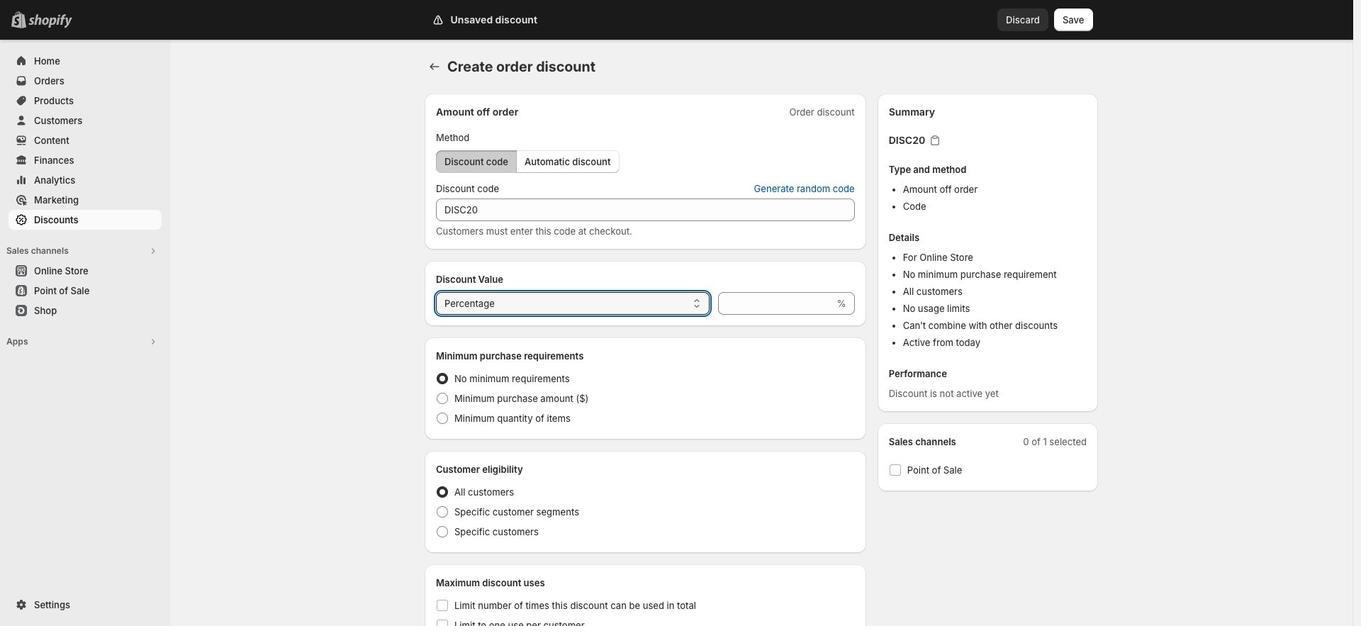 Task type: vqa. For each thing, say whether or not it's contained in the screenshot.
text box
yes



Task type: describe. For each thing, give the bounding box(es) containing it.
shopify image
[[28, 14, 72, 28]]



Task type: locate. For each thing, give the bounding box(es) containing it.
None text field
[[436, 199, 855, 221]]

None text field
[[718, 292, 834, 315]]



